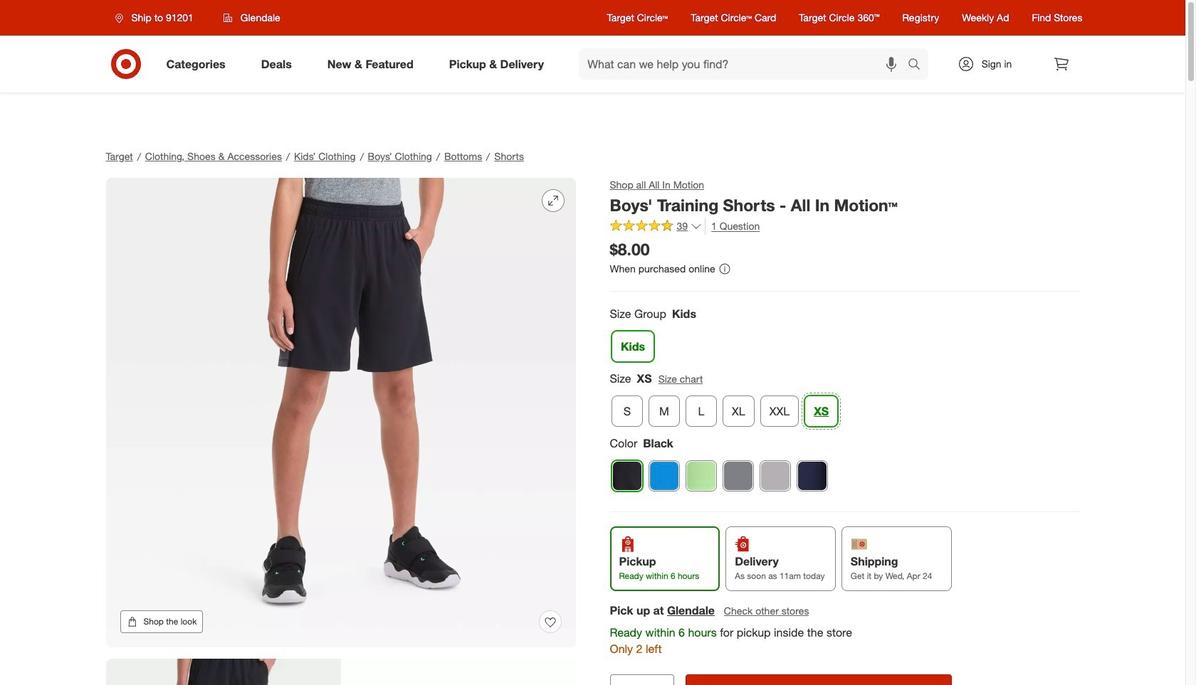 Task type: vqa. For each thing, say whether or not it's contained in the screenshot.
What can we help you find? suggestions appear below Search Box on the top of page
yes



Task type: locate. For each thing, give the bounding box(es) containing it.
What can we help you find? suggestions appear below search field
[[579, 48, 911, 80]]

black image
[[612, 461, 642, 491]]

blue image
[[649, 461, 679, 491]]

group
[[609, 306, 1080, 368], [609, 371, 1080, 433]]

2 group from the top
[[609, 371, 1080, 433]]

green image
[[686, 461, 716, 491]]

1 group from the top
[[609, 306, 1080, 368]]

0 vertical spatial group
[[609, 306, 1080, 368]]

1 vertical spatial group
[[609, 371, 1080, 433]]



Task type: describe. For each thing, give the bounding box(es) containing it.
image gallery element
[[106, 178, 576, 686]]

navy blue image
[[797, 461, 827, 491]]

boys' training shorts - all in motion™, 1 of 5 image
[[106, 178, 576, 648]]

heather black image
[[723, 461, 753, 491]]

light gray image
[[760, 461, 790, 491]]



